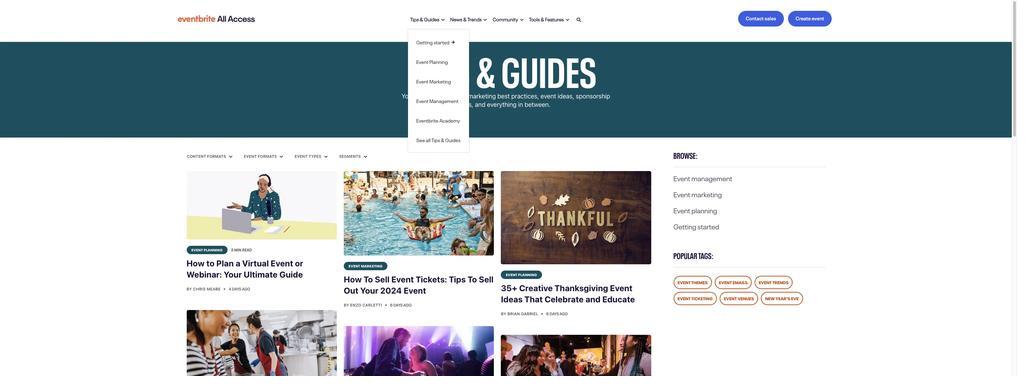 Task type: locate. For each thing, give the bounding box(es) containing it.
1 horizontal spatial 6 days ago
[[547, 311, 568, 317]]

1 horizontal spatial event marketing
[[674, 189, 722, 199]]

0 horizontal spatial event marketing link
[[344, 262, 388, 270]]

1 horizontal spatial event
[[812, 14, 825, 21]]

event venues link
[[720, 292, 759, 305]]

2 horizontal spatial ago
[[560, 311, 568, 317]]

1 vertical spatial event planning link
[[187, 246, 228, 254]]

2 vertical spatial event planning
[[506, 272, 537, 277]]

tips & guides link
[[408, 11, 448, 26]]

ago right 4
[[242, 286, 250, 291]]

0 horizontal spatial your
[[224, 269, 242, 279]]

new
[[766, 295, 775, 301]]

0 vertical spatial event marketing
[[674, 189, 722, 199]]

event trends link
[[755, 276, 793, 289]]

2 vertical spatial event planning link
[[501, 271, 542, 279]]

& left news
[[420, 15, 423, 22]]

2 formats from the left
[[258, 154, 277, 158]]

ideas,
[[558, 93, 575, 100]]

event ticketing
[[678, 295, 713, 301]]

& right tools
[[541, 15, 545, 22]]

and inside your one-stop shop for marketing best practices, event ideas, sponsorship tips, and everything in between.
[[475, 101, 486, 108]]

all
[[426, 136, 431, 143]]

tags:
[[699, 249, 714, 261]]

stop
[[429, 93, 442, 100]]

logo eventbrite image
[[177, 12, 256, 25]]

how for how to sell event tickets: tips to sell out your 2024 event
[[344, 275, 362, 284]]

arrow image
[[229, 155, 232, 158], [280, 155, 283, 158], [324, 155, 328, 158], [364, 155, 367, 158]]

35+ creative thanksgiving event ideas that celebrate and educate link
[[501, 279, 652, 309]]

3 arrow image from the left
[[324, 155, 328, 158]]

& right all
[[441, 136, 445, 143]]

marketing up tips,
[[468, 93, 496, 100]]

0 vertical spatial getting
[[417, 38, 433, 45]]

0 horizontal spatial formats
[[207, 154, 226, 158]]

1 horizontal spatial by
[[344, 303, 349, 307]]

getting started up the popular tags: on the right of the page
[[674, 221, 720, 231]]

planning down event management link
[[692, 205, 718, 215]]

event marketing down event management link
[[674, 189, 722, 199]]

0 horizontal spatial getting
[[417, 38, 433, 45]]

0 horizontal spatial how
[[187, 258, 205, 268]]

event marketing for bottommost event marketing link
[[349, 263, 383, 268]]

0 vertical spatial event planning link
[[674, 205, 718, 215]]

event ticketing link
[[674, 292, 717, 305]]

6 down 2024
[[390, 302, 393, 308]]

0 horizontal spatial marketing
[[361, 263, 383, 268]]

event for event themes link
[[678, 279, 691, 285]]

2 vertical spatial ago
[[560, 311, 568, 317]]

people laughing while serving food image
[[187, 310, 337, 376]]

1 horizontal spatial getting
[[674, 221, 697, 231]]

by for 35+ creative thanksgiving event ideas that celebrate and educate
[[501, 312, 507, 316]]

1 vertical spatial event marketing
[[349, 263, 383, 268]]

1 horizontal spatial ago
[[404, 302, 412, 308]]

arrow image inside community link
[[520, 19, 524, 21]]

arrow image for event formats
[[280, 155, 283, 158]]

one-
[[416, 93, 429, 100]]

1 vertical spatial by
[[344, 303, 349, 307]]

how up out
[[344, 275, 362, 284]]

planning
[[692, 205, 718, 215], [204, 247, 223, 252], [518, 272, 537, 277]]

event planning down event management link
[[674, 205, 718, 215]]

arrow image left news
[[441, 19, 445, 21]]

by left enzo
[[344, 303, 349, 307]]

how to plan a virtual event or webinar: your ultimate guide
[[187, 258, 303, 279]]

segments
[[339, 154, 362, 158]]

1 horizontal spatial days
[[394, 302, 403, 308]]

event planning link up to
[[187, 246, 228, 254]]

days
[[232, 286, 241, 291], [394, 302, 403, 308], [550, 311, 559, 317]]

getting started for bottom getting started link
[[674, 221, 720, 231]]

35+ creative thanksgiving event ideas that celebrate and educate
[[501, 283, 635, 304]]

event for event management link
[[417, 97, 429, 104]]

how up webinar:
[[187, 258, 205, 268]]

by enzo carletti
[[344, 303, 383, 307]]

1 horizontal spatial your
[[361, 286, 379, 296]]

and
[[475, 101, 486, 108], [586, 295, 601, 304]]

6 days ago down celebrate
[[547, 311, 568, 317]]

your left one-
[[402, 93, 415, 100]]

your inside your one-stop shop for marketing best practices, event ideas, sponsorship tips, and everything in between.
[[402, 93, 415, 100]]

0 vertical spatial 6
[[390, 302, 393, 308]]

ago for ultimate
[[242, 286, 250, 291]]

gabriel
[[521, 312, 539, 316]]

sell
[[375, 275, 390, 284], [479, 275, 494, 284]]

formats for content
[[207, 154, 226, 158]]

getting up event planning
[[417, 38, 433, 45]]

event marketing up out
[[349, 263, 383, 268]]

arrow image inside "event types" dropdown button
[[324, 155, 328, 158]]

2 vertical spatial guides
[[446, 136, 461, 143]]

1 vertical spatial event
[[541, 93, 556, 100]]

& left best
[[476, 37, 496, 98]]

getting started link up the popular tags: on the right of the page
[[674, 221, 720, 231]]

1 horizontal spatial arrow image
[[520, 19, 524, 21]]

your
[[402, 93, 415, 100], [224, 269, 242, 279], [361, 286, 379, 296]]

0 horizontal spatial to
[[364, 275, 373, 284]]

1 horizontal spatial 6
[[547, 311, 549, 317]]

event themes link
[[674, 276, 712, 289]]

& for tools & features link
[[541, 15, 545, 22]]

content formats
[[187, 154, 227, 158]]

0 horizontal spatial guides
[[424, 15, 440, 22]]

1 vertical spatial tips & guides
[[415, 37, 597, 98]]

event inside "link"
[[678, 295, 691, 301]]

event for event marketing link to the top
[[674, 189, 691, 199]]

event planning up to
[[192, 247, 223, 252]]

ago down how to sell event tickets: tips to sell out your 2024 event 'link'
[[404, 302, 412, 308]]

in
[[518, 101, 523, 108]]

0 vertical spatial event
[[812, 14, 825, 21]]

event
[[812, 14, 825, 21], [541, 93, 556, 100]]

your up carletti
[[361, 286, 379, 296]]

1 horizontal spatial and
[[586, 295, 601, 304]]

sell left '35+'
[[479, 275, 494, 284]]

planning up creative
[[518, 272, 537, 277]]

0 vertical spatial tips & guides
[[411, 15, 440, 22]]

how to plan a virtual event or webinar: your ultimate guide link
[[187, 254, 337, 284]]

formats for event
[[258, 154, 277, 158]]

event for event management link
[[674, 173, 691, 183]]

formats
[[207, 154, 226, 158], [258, 154, 277, 158]]

0 horizontal spatial days
[[232, 286, 241, 291]]

arrow image right content formats at the left of the page
[[229, 155, 232, 158]]

event for "event types" dropdown button at top left
[[295, 154, 308, 158]]

1 horizontal spatial marketing
[[468, 93, 496, 100]]

tools
[[529, 15, 540, 22]]

event for event planning link
[[417, 58, 429, 65]]

types
[[309, 154, 321, 158]]

1 vertical spatial planning
[[204, 247, 223, 252]]

4 days ago
[[229, 286, 250, 291]]

days down 2024
[[394, 302, 403, 308]]

ago
[[242, 286, 250, 291], [404, 302, 412, 308], [560, 311, 568, 317]]

0 horizontal spatial sell
[[375, 275, 390, 284]]

browse:
[[674, 149, 698, 161]]

days for ultimate
[[232, 286, 241, 291]]

guides
[[424, 15, 440, 22], [502, 37, 597, 98], [446, 136, 461, 143]]

0 horizontal spatial planning
[[204, 247, 223, 252]]

getting
[[417, 38, 433, 45], [674, 221, 697, 231]]

by left chris
[[187, 287, 192, 291]]

best
[[498, 93, 510, 100]]

arrow image down news
[[451, 40, 455, 44]]

event planning
[[674, 205, 718, 215], [192, 247, 223, 252], [506, 272, 537, 277]]

0 vertical spatial getting started link
[[408, 35, 469, 48]]

event up between.
[[541, 93, 556, 100]]

plan
[[217, 258, 234, 268]]

to
[[364, 275, 373, 284], [468, 275, 477, 284]]

1 vertical spatial event planning
[[192, 247, 223, 252]]

1 horizontal spatial started
[[698, 221, 720, 231]]

2 horizontal spatial your
[[402, 93, 415, 100]]

1 horizontal spatial event marketing link
[[674, 189, 722, 199]]

arrow image inside the segments popup button
[[364, 155, 367, 158]]

see
[[417, 136, 425, 143]]

2 horizontal spatial guides
[[502, 37, 597, 98]]

2 horizontal spatial marketing
[[692, 189, 722, 199]]

marketing for event marketing link to the top
[[692, 189, 722, 199]]

arrow image for news & trends
[[484, 19, 487, 21]]

0 vertical spatial planning
[[692, 205, 718, 215]]

formats inside "dropdown button"
[[258, 154, 277, 158]]

new year's eve link
[[762, 292, 803, 305]]

event planning link up '35+'
[[501, 271, 542, 279]]

getting started link up event planning link
[[408, 35, 469, 48]]

days right 4
[[232, 286, 241, 291]]

tools & features link
[[527, 11, 572, 26]]

how inside "how to sell event tickets: tips to sell out your 2024 event"
[[344, 275, 362, 284]]

1 vertical spatial and
[[586, 295, 601, 304]]

tips
[[411, 15, 419, 22], [415, 37, 471, 98], [432, 136, 440, 143], [449, 275, 466, 284]]

0 vertical spatial started
[[434, 38, 450, 45]]

0 horizontal spatial and
[[475, 101, 486, 108]]

1 formats from the left
[[207, 154, 226, 158]]

tips & guides
[[411, 15, 440, 22], [415, 37, 597, 98]]

6 right gabriel
[[547, 311, 549, 317]]

out
[[344, 286, 359, 296]]

1 vertical spatial getting started
[[674, 221, 720, 231]]

0 vertical spatial and
[[475, 101, 486, 108]]

0 horizontal spatial getting started link
[[408, 35, 469, 48]]

arrow image left search icon
[[566, 19, 569, 21]]

popular
[[674, 249, 698, 261]]

arrow image inside content formats dropdown button
[[229, 155, 232, 158]]

0 horizontal spatial event planning
[[192, 247, 223, 252]]

started up tags:
[[698, 221, 720, 231]]

how for how to plan a virtual event or webinar: your ultimate guide
[[187, 258, 205, 268]]

1 horizontal spatial to
[[468, 275, 477, 284]]

2 vertical spatial marketing
[[361, 263, 383, 268]]

event planning link
[[674, 205, 718, 215], [187, 246, 228, 254], [501, 271, 542, 279]]

1 vertical spatial ago
[[404, 302, 412, 308]]

tips,
[[462, 101, 474, 108]]

educate
[[603, 295, 635, 304]]

event for rightmost event planning link
[[674, 205, 691, 215]]

started
[[434, 38, 450, 45], [698, 221, 720, 231]]

2 vertical spatial your
[[361, 286, 379, 296]]

arrow image right "segments"
[[364, 155, 367, 158]]

1 horizontal spatial formats
[[258, 154, 277, 158]]

0 vertical spatial days
[[232, 286, 241, 291]]

0 vertical spatial how
[[187, 258, 205, 268]]

getting started link
[[408, 35, 469, 48], [674, 221, 720, 231]]

0 vertical spatial your
[[402, 93, 415, 100]]

event marketing link down event management link
[[674, 189, 722, 199]]

1 vertical spatial 6 days ago
[[547, 311, 568, 317]]

getting up popular
[[674, 221, 697, 231]]

0 horizontal spatial 6
[[390, 302, 393, 308]]

event for event emails link
[[719, 279, 732, 285]]

0 vertical spatial marketing
[[468, 93, 496, 100]]

0 vertical spatial guides
[[424, 15, 440, 22]]

1 vertical spatial marketing
[[692, 189, 722, 199]]

ago down celebrate
[[560, 311, 568, 317]]

content formats button
[[187, 154, 233, 159]]

1 vertical spatial how
[[344, 275, 362, 284]]

event planning for how to plan a virtual event or webinar: your ultimate guide
[[192, 247, 223, 252]]

days down celebrate
[[550, 311, 559, 317]]

1 vertical spatial guides
[[502, 37, 597, 98]]

& right news
[[464, 15, 467, 22]]

event for 35+ creative thanksgiving event ideas that celebrate and educate event planning link
[[506, 272, 518, 277]]

0 horizontal spatial 6 days ago
[[390, 302, 412, 308]]

arrow image inside event formats "dropdown button"
[[280, 155, 283, 158]]

arrow image left tools
[[520, 19, 524, 21]]

1 vertical spatial your
[[224, 269, 242, 279]]

and right tips,
[[475, 101, 486, 108]]

1 arrow image from the left
[[484, 19, 487, 21]]

arrow image right trends
[[484, 19, 487, 21]]

arrow image inside news & trends link
[[484, 19, 487, 21]]

2 vertical spatial planning
[[518, 272, 537, 277]]

event for event formats "dropdown button"
[[244, 154, 257, 158]]

everything
[[487, 101, 517, 108]]

marketing
[[468, 93, 496, 100], [692, 189, 722, 199], [361, 263, 383, 268]]

event formats
[[244, 154, 278, 158]]

arrow image for guides
[[441, 19, 445, 21]]

1 vertical spatial started
[[698, 221, 720, 231]]

started up planning
[[434, 38, 450, 45]]

0 horizontal spatial event marketing
[[349, 263, 383, 268]]

1 horizontal spatial event planning
[[506, 272, 537, 277]]

1 horizontal spatial planning
[[518, 272, 537, 277]]

news & trends
[[451, 15, 482, 22]]

your down the a
[[224, 269, 242, 279]]

0 horizontal spatial event
[[541, 93, 556, 100]]

planning for 35+ creative thanksgiving event ideas that celebrate and educate
[[518, 272, 537, 277]]

getting started
[[417, 38, 450, 45], [674, 221, 720, 231]]

4 arrow image from the left
[[364, 155, 367, 158]]

event right create
[[812, 14, 825, 21]]

arrow image for community
[[520, 19, 524, 21]]

1 vertical spatial event marketing link
[[344, 262, 388, 270]]

1 vertical spatial getting
[[674, 221, 697, 231]]

event inside "dropdown button"
[[244, 154, 257, 158]]

2 arrow image from the left
[[280, 155, 283, 158]]

2 horizontal spatial by
[[501, 312, 507, 316]]

trends
[[773, 279, 789, 285]]

by
[[187, 287, 192, 291], [344, 303, 349, 307], [501, 312, 507, 316]]

0 horizontal spatial ago
[[242, 286, 250, 291]]

enzo
[[350, 303, 362, 307]]

0 horizontal spatial arrow image
[[441, 19, 445, 21]]

event planning up '35+'
[[506, 272, 537, 277]]

how inside the how to plan a virtual event or webinar: your ultimate guide
[[187, 258, 205, 268]]

arrow image right event formats
[[280, 155, 283, 158]]

arrow image inside the tips & guides link
[[441, 19, 445, 21]]

2 arrow image from the left
[[520, 19, 524, 21]]

6 days ago down 2024
[[390, 302, 412, 308]]

event management
[[417, 97, 459, 104]]

formats inside dropdown button
[[207, 154, 226, 158]]

0 horizontal spatial event planning link
[[187, 246, 228, 254]]

0 vertical spatial by
[[187, 287, 192, 291]]

and down 'thanksgiving'
[[586, 295, 601, 304]]

marketing down event management link
[[692, 189, 722, 199]]

by left brian
[[501, 312, 507, 316]]

getting started up event planning
[[417, 38, 450, 45]]

celebrate
[[545, 295, 584, 304]]

event management link
[[674, 173, 733, 183]]

2 to from the left
[[468, 275, 477, 284]]

event inside dropdown button
[[295, 154, 308, 158]]

1 arrow image from the left
[[229, 155, 232, 158]]

arrow image
[[441, 19, 445, 21], [566, 19, 569, 21], [451, 40, 455, 44]]

0 vertical spatial ago
[[242, 286, 250, 291]]

0 vertical spatial getting started
[[417, 38, 450, 45]]

0 vertical spatial event planning
[[674, 205, 718, 215]]

1 vertical spatial 6
[[547, 311, 549, 317]]

1 horizontal spatial guides
[[446, 136, 461, 143]]

1 horizontal spatial how
[[344, 275, 362, 284]]

carletti
[[363, 303, 382, 307]]

planning up to
[[204, 247, 223, 252]]

0 horizontal spatial started
[[434, 38, 450, 45]]

event planning link down event management link
[[674, 205, 718, 215]]

arrow image
[[484, 19, 487, 21], [520, 19, 524, 21]]

event marketing link up out
[[344, 262, 388, 270]]

couple dancing in nightclub image
[[344, 326, 494, 376]]

2 vertical spatial days
[[550, 311, 559, 317]]

event types
[[295, 154, 323, 158]]

event venues
[[724, 295, 755, 301]]

2 horizontal spatial event planning
[[674, 205, 718, 215]]

arrow image right "types"
[[324, 155, 328, 158]]

arrow image inside tools & features link
[[566, 19, 569, 21]]

ideas
[[501, 295, 523, 304]]

marketing up 2024
[[361, 263, 383, 268]]

sell up 2024
[[375, 275, 390, 284]]



Task type: describe. For each thing, give the bounding box(es) containing it.
event planning
[[417, 58, 448, 65]]

arrow image for features
[[566, 19, 569, 21]]

read
[[242, 247, 252, 252]]

marketing
[[430, 77, 451, 84]]

6 days ago for thanksgiving
[[547, 311, 568, 317]]

sponsorship
[[576, 93, 611, 100]]

event planning for 35+ creative thanksgiving event ideas that celebrate and educate
[[506, 272, 537, 277]]

create event link
[[789, 11, 832, 27]]

for
[[459, 93, 467, 100]]

event planning link for 35+ creative thanksgiving event ideas that celebrate and educate
[[501, 271, 542, 279]]

by for how to sell event tickets: tips to sell out your 2024 event
[[344, 303, 349, 307]]

started for bottom getting started link
[[698, 221, 720, 231]]

event management link
[[408, 94, 469, 107]]

thanksgiving
[[555, 283, 609, 293]]

a
[[236, 258, 241, 268]]

by enzo carletti link
[[344, 303, 383, 307]]

themes
[[692, 279, 708, 285]]

or
[[295, 258, 303, 268]]

practices,
[[512, 93, 539, 100]]

by brian gabriel link
[[501, 312, 540, 316]]

getting for leftmost getting started link
[[417, 38, 433, 45]]

news & trends link
[[448, 11, 490, 26]]

2 horizontal spatial days
[[550, 311, 559, 317]]

1 to from the left
[[364, 275, 373, 284]]

tips inside "how to sell event tickets: tips to sell out your 2024 event"
[[449, 275, 466, 284]]

event for event trends link
[[759, 279, 772, 285]]

3
[[231, 247, 234, 252]]

0 vertical spatial event marketing link
[[674, 189, 722, 199]]

& for news & trends link
[[464, 15, 467, 22]]

event for event marketing link
[[417, 77, 429, 84]]

event themes
[[678, 279, 708, 285]]

started for leftmost getting started link
[[434, 38, 450, 45]]

ticketing
[[692, 295, 713, 301]]

management
[[692, 173, 733, 183]]

marketing for bottommost event marketing link
[[361, 263, 383, 268]]

arrow image for event types
[[324, 155, 328, 158]]

create
[[796, 14, 811, 21]]

features
[[545, 15, 564, 22]]

how to sell event tickets: tips to sell out your 2024 event
[[344, 275, 494, 296]]

sales
[[765, 14, 777, 21]]

event inside the how to plan a virtual event or webinar: your ultimate guide
[[271, 258, 293, 268]]

getting for bottom getting started link
[[674, 221, 697, 231]]

contact
[[746, 14, 764, 21]]

event marketing
[[417, 77, 451, 84]]

event marketing for event marketing link to the top
[[674, 189, 722, 199]]

your one-stop shop for marketing best practices, event ideas, sponsorship tips, and everything in between.
[[402, 93, 611, 108]]

1 sell from the left
[[375, 275, 390, 284]]

news
[[451, 15, 463, 22]]

event for event venues link
[[724, 295, 737, 301]]

planning for how to plan a virtual event or webinar: your ultimate guide
[[204, 247, 223, 252]]

guide
[[280, 269, 303, 279]]

your inside the how to plan a virtual event or webinar: your ultimate guide
[[224, 269, 242, 279]]

see all tips & guides link
[[408, 133, 469, 146]]

arrow image for segments
[[364, 155, 367, 158]]

popular tags:
[[674, 249, 714, 261]]

event for bottommost event marketing link
[[349, 263, 360, 268]]

webinar:
[[187, 269, 222, 279]]

segments button
[[339, 154, 368, 159]]

community
[[493, 15, 519, 22]]

emails
[[733, 279, 748, 285]]

between.
[[525, 101, 551, 108]]

6 days ago for sell
[[390, 302, 412, 308]]

search icon image
[[577, 17, 582, 22]]

event for event ticketing "link"
[[678, 295, 691, 301]]

how to sell event tickets: tips to sell out your 2024 event link
[[344, 270, 494, 300]]

4
[[229, 286, 231, 291]]

arrow image for content formats
[[229, 155, 232, 158]]

see all tips & guides
[[417, 136, 461, 143]]

chris
[[193, 287, 206, 291]]

brian
[[508, 312, 520, 316]]

ultimate
[[244, 269, 278, 279]]

getting started for leftmost getting started link
[[417, 38, 450, 45]]

new year's eve
[[766, 295, 799, 301]]

1 vertical spatial getting started link
[[674, 221, 720, 231]]

create event
[[796, 14, 825, 21]]

35+
[[501, 283, 518, 293]]

academy
[[440, 116, 460, 123]]

and inside 35+ creative thanksgiving event ideas that celebrate and educate
[[586, 295, 601, 304]]

by chris meabe
[[187, 287, 222, 291]]

2 horizontal spatial planning
[[692, 205, 718, 215]]

marketing inside your one-stop shop for marketing best practices, event ideas, sponsorship tips, and everything in between.
[[468, 93, 496, 100]]

event planning link for how to plan a virtual event or webinar: your ultimate guide
[[187, 246, 228, 254]]

2024
[[381, 286, 402, 296]]

event emails
[[719, 279, 748, 285]]

eventbrite academy link
[[408, 114, 469, 126]]

eventbrite academy
[[417, 116, 460, 123]]

your inside "how to sell event tickets: tips to sell out your 2024 event"
[[361, 286, 379, 296]]

by brian gabriel
[[501, 312, 540, 316]]

1 horizontal spatial arrow image
[[451, 40, 455, 44]]

lots of people at a pool party image
[[344, 171, 494, 256]]

shop
[[443, 93, 457, 100]]

content
[[187, 154, 206, 158]]

eve
[[792, 295, 799, 301]]

community link
[[490, 11, 527, 26]]

trends
[[468, 15, 482, 22]]

to
[[207, 258, 215, 268]]

event planning link
[[408, 55, 469, 68]]

event inside your one-stop shop for marketing best practices, event ideas, sponsorship tips, and everything in between.
[[541, 93, 556, 100]]

& for the tips & guides link on the left top
[[420, 15, 423, 22]]

event inside 35+ creative thanksgiving event ideas that celebrate and educate
[[610, 283, 633, 293]]

planning
[[430, 58, 448, 65]]

event emails link
[[715, 276, 752, 289]]

days for your
[[394, 302, 403, 308]]

creative
[[520, 283, 553, 293]]

2 horizontal spatial event planning link
[[674, 205, 718, 215]]

contact sales
[[746, 14, 777, 21]]

event for event planning link associated with how to plan a virtual event or webinar: your ultimate guide
[[192, 247, 203, 252]]

venues
[[738, 295, 755, 301]]

6 for thanksgiving
[[547, 311, 549, 317]]

management
[[430, 97, 459, 104]]

tickets:
[[416, 275, 447, 284]]

that
[[525, 295, 543, 304]]

meabe
[[207, 287, 221, 291]]

tools & features
[[529, 15, 564, 22]]

year's
[[776, 295, 791, 301]]

2 sell from the left
[[479, 275, 494, 284]]

ago for your
[[404, 302, 412, 308]]

event management
[[674, 173, 733, 183]]

6 for sell
[[390, 302, 393, 308]]

by chris meabe link
[[187, 287, 222, 291]]

by for how to plan a virtual event or webinar: your ultimate guide
[[187, 287, 192, 291]]



Task type: vqa. For each thing, say whether or not it's contained in the screenshot.
rightmost sell
yes



